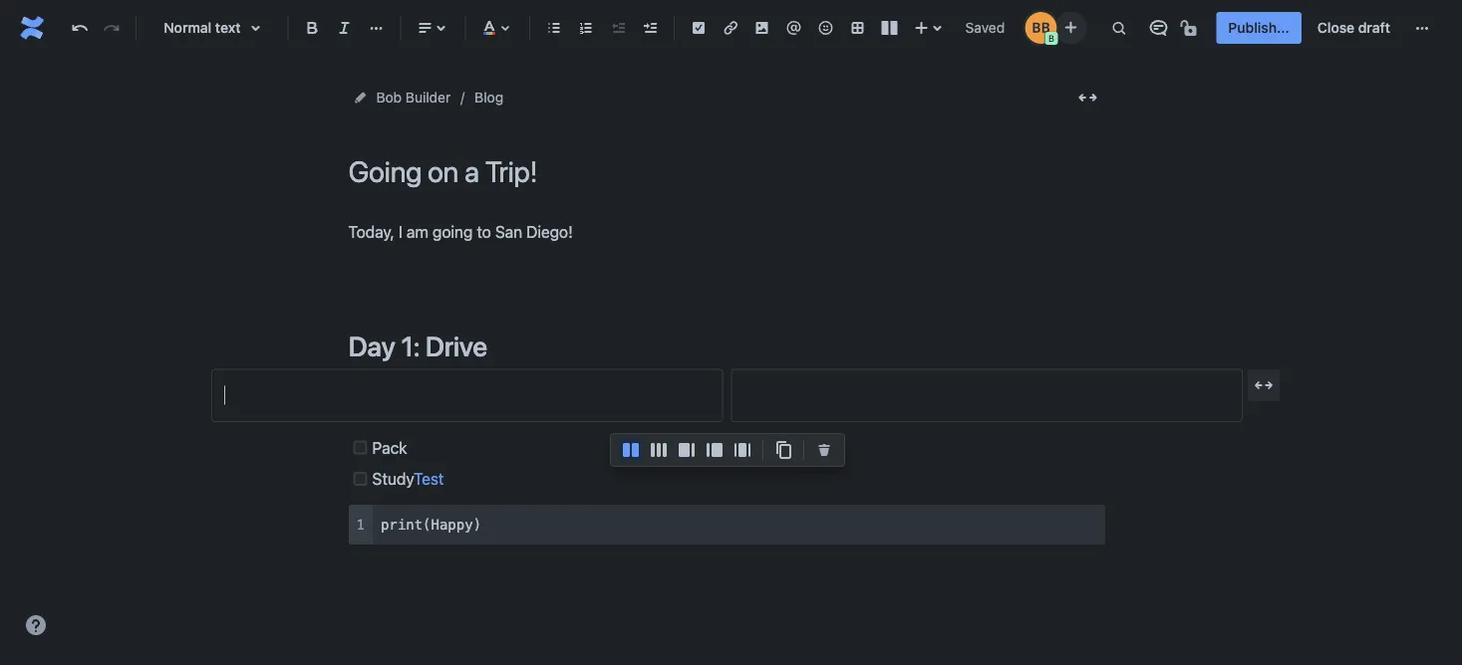 Task type: vqa. For each thing, say whether or not it's contained in the screenshot.
Import
no



Task type: describe. For each thing, give the bounding box(es) containing it.
pack
[[372, 439, 407, 458]]

am
[[407, 222, 429, 241]]

normal
[[164, 19, 212, 36]]

add image, video, or file image
[[750, 16, 774, 40]]

indent tab image
[[638, 16, 662, 40]]

go full width image
[[1252, 374, 1276, 398]]

normal text button
[[144, 6, 280, 50]]

close
[[1318, 19, 1355, 36]]

layouts image
[[878, 16, 902, 40]]

more formatting image
[[364, 16, 388, 40]]

saved
[[966, 19, 1005, 36]]

three columns with sidebars image
[[731, 439, 755, 463]]

bob
[[376, 89, 402, 106]]

normal text
[[164, 19, 241, 36]]

blog
[[475, 89, 504, 106]]

publish... button
[[1217, 12, 1302, 44]]

two columns image
[[619, 439, 643, 463]]

test
[[413, 470, 444, 489]]

invite to edit image
[[1059, 15, 1083, 39]]

builder
[[406, 89, 451, 106]]

bob builder link
[[376, 86, 451, 110]]

Main content area, start typing to enter text. text field
[[211, 218, 1243, 545]]

test link
[[413, 470, 444, 489]]

table image
[[846, 16, 870, 40]]

right sidebar image
[[675, 439, 699, 463]]

make page full-width image
[[1076, 86, 1100, 110]]

redo ⌘⇧z image
[[100, 16, 124, 40]]

draft
[[1359, 19, 1391, 36]]

help image
[[24, 614, 48, 638]]

Blog post title text field
[[348, 156, 1106, 188]]

today, i am going to san diego!
[[348, 222, 573, 241]]

bold ⌘b image
[[301, 16, 325, 40]]

publish...
[[1229, 19, 1290, 36]]

italic ⌘i image
[[332, 16, 356, 40]]

numbered list ⌘⇧7 image
[[574, 16, 598, 40]]

editor toolbar toolbar
[[611, 435, 844, 488]]

bob builder image
[[1025, 12, 1057, 44]]

blog link
[[475, 86, 504, 110]]



Task type: locate. For each thing, give the bounding box(es) containing it.
san
[[495, 222, 522, 241]]

action item image
[[687, 16, 711, 40]]

bullet list ⌘⇧8 image
[[542, 16, 566, 40]]

text
[[215, 19, 241, 36]]

study
[[372, 470, 413, 489]]

undo ⌘z image
[[68, 16, 92, 40]]

comment icon image
[[1147, 16, 1171, 40]]

to
[[477, 222, 491, 241]]

drive
[[425, 330, 487, 362]]

print(happy)
[[381, 517, 482, 533]]

diego!
[[526, 222, 573, 241]]

find and replace image
[[1107, 16, 1131, 40]]

no restrictions image
[[1179, 16, 1203, 40]]

going
[[433, 222, 473, 241]]

emoji image
[[814, 16, 838, 40]]

confluence image
[[16, 12, 48, 44]]

bob builder
[[376, 89, 451, 106]]

align left image
[[413, 16, 437, 40]]

remove image
[[812, 439, 836, 463]]

outdent ⇧tab image
[[606, 16, 630, 40]]

more image
[[1411, 16, 1435, 40]]

confluence image
[[16, 12, 48, 44]]

move this blog image
[[352, 90, 368, 106]]

close draft
[[1318, 19, 1391, 36]]

i
[[399, 222, 403, 241]]

three columns image
[[647, 439, 671, 463]]

close draft button
[[1306, 12, 1403, 44]]

1:
[[401, 330, 420, 362]]

day
[[348, 330, 395, 362]]

day 1: drive
[[348, 330, 487, 362]]

copy image
[[772, 439, 796, 463]]

mention image
[[782, 16, 806, 40]]

link image
[[719, 16, 742, 40]]

today,
[[348, 222, 395, 241]]

left sidebar image
[[703, 439, 727, 463]]

study test
[[372, 470, 444, 489]]



